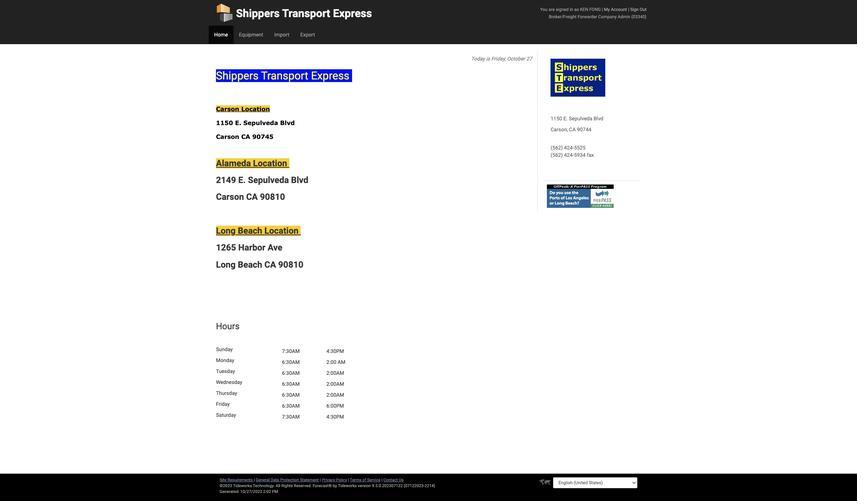 Task type: describe. For each thing, give the bounding box(es) containing it.
tideworks
[[338, 484, 357, 489]]

1 (562) from the top
[[551, 145, 563, 151]]

ken
[[580, 7, 589, 12]]

policy
[[336, 478, 347, 483]]

carson ca 90745
[[216, 133, 274, 140]]

beach for location
[[238, 226, 262, 236]]

october
[[507, 56, 525, 62]]

sunday
[[216, 347, 233, 353]]

equipment
[[239, 32, 263, 38]]

(562) 424-5525 (562) 424-5934 fax
[[551, 145, 594, 158]]

pierpass image
[[547, 185, 614, 208]]

us
[[399, 478, 404, 483]]

sign
[[631, 7, 639, 12]]

ca for 90745
[[241, 133, 250, 140]]

forwarder
[[578, 14, 598, 19]]

1265 harbor ave
[[216, 243, 283, 253]]

2:00am for wednesday
[[327, 382, 344, 387]]

my
[[604, 7, 610, 12]]

6:00pm
[[327, 404, 344, 409]]

2:02
[[263, 490, 271, 495]]

statement
[[300, 478, 319, 483]]

ca down ave
[[265, 260, 276, 270]]

today is friday, october 27
[[471, 56, 532, 62]]

sepulveda up '90744'
[[569, 116, 593, 122]]

carson ca 90810
[[216, 192, 285, 202]]

friday,
[[492, 56, 506, 62]]

version
[[358, 484, 371, 489]]

e. up "carson, ca 90744"
[[564, 116, 568, 122]]

are
[[549, 7, 555, 12]]

shippers transport express image
[[551, 59, 606, 97]]

90745
[[252, 133, 274, 140]]

carson for carson ca 90745
[[216, 133, 239, 140]]

5525
[[574, 145, 586, 151]]

1 horizontal spatial 1150
[[551, 116, 562, 122]]

data
[[271, 478, 279, 483]]

ca for 90810
[[246, 192, 258, 202]]

2:00am for tuesday
[[327, 371, 344, 377]]

9.5.0.202307122
[[372, 484, 403, 489]]

service
[[367, 478, 381, 483]]

contact us link
[[384, 478, 404, 483]]

you
[[541, 7, 548, 12]]

equipment button
[[234, 26, 269, 44]]

privacy policy link
[[322, 478, 347, 483]]

as
[[575, 7, 579, 12]]

shippers transport express link
[[216, 0, 372, 26]]

2:00
[[327, 360, 337, 366]]

of
[[363, 478, 366, 483]]

2:00 am
[[327, 360, 346, 366]]

carson, ca 90744
[[551, 127, 592, 133]]

site requirements | general data protection statement | privacy policy | terms of service | contact us ©2023 tideworks technology. all rights reserved. forecast® by tideworks version 9.5.0.202307122 (07122023-2214) generated: 10/27/2023 2:02 pm
[[220, 478, 435, 495]]

long beach location
[[216, 226, 301, 236]]

tuesday
[[216, 369, 235, 375]]

requirements
[[228, 478, 253, 483]]

is
[[486, 56, 490, 62]]

in
[[570, 7, 574, 12]]

contact
[[384, 478, 398, 483]]

(07122023-
[[404, 484, 425, 489]]

forecast®
[[313, 484, 332, 489]]

6:30am for monday
[[282, 360, 300, 366]]

by
[[333, 484, 337, 489]]

2149
[[216, 175, 236, 185]]

today
[[471, 56, 485, 62]]

| up "9.5.0.202307122"
[[382, 478, 383, 483]]

4:30pm for sunday
[[327, 349, 344, 355]]

alameda location
[[216, 158, 289, 168]]

company
[[599, 14, 617, 19]]

2214)
[[425, 484, 435, 489]]

generated:
[[220, 490, 239, 495]]

home button
[[209, 26, 234, 44]]

location for carson location
[[241, 106, 270, 113]]

1 vertical spatial transport
[[261, 69, 308, 82]]

long for long beach ca 90810
[[216, 260, 236, 270]]

terms of service link
[[350, 478, 381, 483]]

1 vertical spatial express
[[311, 69, 350, 82]]

carson location
[[216, 106, 270, 113]]

express inside shippers transport express "link"
[[333, 7, 372, 20]]

import
[[274, 32, 289, 38]]

2 vertical spatial location
[[265, 226, 299, 236]]

friday
[[216, 402, 230, 408]]

©2023 tideworks
[[220, 484, 252, 489]]

| left general
[[254, 478, 255, 483]]

e. right the 2149
[[238, 175, 246, 185]]

sign out link
[[631, 7, 647, 12]]

export
[[300, 32, 315, 38]]

e. down carson location
[[235, 120, 241, 126]]

site
[[220, 478, 227, 483]]

27
[[527, 56, 532, 62]]

general data protection statement link
[[256, 478, 319, 483]]

admin
[[618, 14, 631, 19]]

ca for 90744
[[569, 127, 576, 133]]

alameda
[[216, 158, 251, 168]]

shippers inside "link"
[[236, 7, 280, 20]]

long beach ca 90810
[[216, 260, 304, 270]]



Task type: locate. For each thing, give the bounding box(es) containing it.
0 vertical spatial transport
[[282, 7, 330, 20]]

1150 up carson,
[[551, 116, 562, 122]]

1 vertical spatial 90810
[[278, 260, 304, 270]]

1 vertical spatial 2:00am
[[327, 382, 344, 387]]

beach
[[238, 226, 262, 236], [238, 260, 262, 270]]

0 vertical spatial location
[[241, 106, 270, 113]]

1 carson from the top
[[216, 106, 239, 113]]

beach for ca
[[238, 260, 262, 270]]

3 carson from the top
[[216, 192, 244, 202]]

carson for carson location
[[216, 106, 239, 113]]

general
[[256, 478, 270, 483]]

signed
[[556, 7, 569, 12]]

10/27/2023
[[240, 490, 262, 495]]

2 carson from the top
[[216, 133, 239, 140]]

7:30am
[[282, 349, 300, 355], [282, 415, 300, 420]]

1 vertical spatial beach
[[238, 260, 262, 270]]

out
[[640, 7, 647, 12]]

long up 1265
[[216, 226, 236, 236]]

4:30pm up 2:00 am
[[327, 349, 344, 355]]

export button
[[295, 26, 321, 44]]

0 vertical spatial long
[[216, 226, 236, 236]]

1150 e. sepulveda blvd up 90745
[[216, 120, 295, 126]]

2 beach from the top
[[238, 260, 262, 270]]

1 7:30am from the top
[[282, 349, 300, 355]]

harbor
[[238, 243, 266, 253]]

2149 e. sepulveda blvd
[[216, 175, 308, 185]]

carson down the 2149
[[216, 192, 244, 202]]

ca left 90745
[[241, 133, 250, 140]]

0 vertical spatial carson
[[216, 106, 239, 113]]

thursday
[[216, 391, 237, 397]]

3 2:00am from the top
[[327, 393, 344, 398]]

1 vertical spatial 424-
[[564, 152, 574, 158]]

0 vertical spatial 2:00am
[[327, 371, 344, 377]]

shippers
[[236, 7, 280, 20], [216, 69, 259, 82]]

(03340)
[[632, 14, 647, 19]]

1 4:30pm from the top
[[327, 349, 344, 355]]

carson for carson ca 90810
[[216, 192, 244, 202]]

monday
[[216, 358, 234, 364]]

6:30am for friday
[[282, 404, 300, 409]]

all
[[276, 484, 280, 489]]

2 6:30am from the top
[[282, 371, 300, 377]]

carson up carson ca 90745
[[216, 106, 239, 113]]

ave
[[268, 243, 283, 253]]

shippers transport express
[[236, 7, 372, 20], [216, 69, 352, 82]]

1 vertical spatial (562)
[[551, 152, 563, 158]]

1 6:30am from the top
[[282, 360, 300, 366]]

site requirements link
[[220, 478, 253, 483]]

sepulveda up 90745
[[243, 120, 278, 126]]

2 vertical spatial carson
[[216, 192, 244, 202]]

wednesday
[[216, 380, 242, 386]]

| left sign
[[628, 7, 629, 12]]

2 4:30pm from the top
[[327, 415, 344, 420]]

1 long from the top
[[216, 226, 236, 236]]

1 vertical spatial 4:30pm
[[327, 415, 344, 420]]

3 6:30am from the top
[[282, 382, 300, 387]]

1150 e. sepulveda blvd up "carson, ca 90744"
[[551, 116, 604, 122]]

1150 e. sepulveda blvd
[[551, 116, 604, 122], [216, 120, 295, 126]]

90744
[[577, 127, 592, 133]]

7:30am for sunday
[[282, 349, 300, 355]]

2 (562) from the top
[[551, 152, 563, 158]]

0 vertical spatial 4:30pm
[[327, 349, 344, 355]]

saturday
[[216, 413, 237, 419]]

1 vertical spatial 7:30am
[[282, 415, 300, 420]]

0 horizontal spatial 1150
[[216, 120, 233, 126]]

0 vertical spatial 424-
[[564, 145, 574, 151]]

fax
[[587, 152, 594, 158]]

0 vertical spatial shippers transport express
[[236, 7, 372, 20]]

0 vertical spatial beach
[[238, 226, 262, 236]]

carson up alameda
[[216, 133, 239, 140]]

fong
[[590, 7, 601, 12]]

protection
[[280, 478, 299, 483]]

location up 2149 e. sepulveda blvd
[[253, 158, 287, 168]]

beach up '1265 harbor ave'
[[238, 226, 262, 236]]

1 beach from the top
[[238, 226, 262, 236]]

2 vertical spatial 2:00am
[[327, 393, 344, 398]]

(562) down carson,
[[551, 145, 563, 151]]

location
[[241, 106, 270, 113], [253, 158, 287, 168], [265, 226, 299, 236]]

account
[[611, 7, 627, 12]]

you are signed in as ken fong | my account | sign out broker/freight forwarder company admin (03340)
[[541, 7, 647, 19]]

5934
[[574, 152, 586, 158]]

|
[[602, 7, 603, 12], [628, 7, 629, 12], [254, 478, 255, 483], [320, 478, 321, 483], [348, 478, 349, 483], [382, 478, 383, 483]]

4 6:30am from the top
[[282, 393, 300, 398]]

(562) left 5934
[[551, 152, 563, 158]]

0 vertical spatial (562)
[[551, 145, 563, 151]]

90810 down 2149 e. sepulveda blvd
[[260, 192, 285, 202]]

0 horizontal spatial 1150 e. sepulveda blvd
[[216, 120, 295, 126]]

express
[[333, 7, 372, 20], [311, 69, 350, 82]]

location up 90745
[[241, 106, 270, 113]]

2 long from the top
[[216, 260, 236, 270]]

7:30am for saturday
[[282, 415, 300, 420]]

ca left '90744'
[[569, 127, 576, 133]]

sepulveda
[[569, 116, 593, 122], [243, 120, 278, 126], [248, 175, 289, 185]]

| up tideworks
[[348, 478, 349, 483]]

2 424- from the top
[[564, 152, 574, 158]]

6:30am
[[282, 360, 300, 366], [282, 371, 300, 377], [282, 382, 300, 387], [282, 393, 300, 398], [282, 404, 300, 409]]

0 vertical spatial express
[[333, 7, 372, 20]]

pm
[[272, 490, 278, 495]]

my account link
[[604, 7, 627, 12]]

4:30pm
[[327, 349, 344, 355], [327, 415, 344, 420]]

technology.
[[253, 484, 275, 489]]

sepulveda down alameda location
[[248, 175, 289, 185]]

6:30am for thursday
[[282, 393, 300, 398]]

0 vertical spatial shippers
[[236, 7, 280, 20]]

shippers transport express inside "link"
[[236, 7, 372, 20]]

import button
[[269, 26, 295, 44]]

long down 1265
[[216, 260, 236, 270]]

am
[[338, 360, 346, 366]]

424- down 5525
[[564, 152, 574, 158]]

4:30pm down 6:00pm
[[327, 415, 344, 420]]

reserved.
[[294, 484, 312, 489]]

privacy
[[322, 478, 335, 483]]

90810 down ave
[[278, 260, 304, 270]]

0 vertical spatial 90810
[[260, 192, 285, 202]]

4:30pm for saturday
[[327, 415, 344, 420]]

1 2:00am from the top
[[327, 371, 344, 377]]

beach down '1265 harbor ave'
[[238, 260, 262, 270]]

transport
[[282, 7, 330, 20], [261, 69, 308, 82]]

shippers up equipment at the left top of the page
[[236, 7, 280, 20]]

1 vertical spatial long
[[216, 260, 236, 270]]

ca down 2149 e. sepulveda blvd
[[246, 192, 258, 202]]

1265
[[216, 243, 236, 253]]

| up "forecast®"
[[320, 478, 321, 483]]

long
[[216, 226, 236, 236], [216, 260, 236, 270]]

transport inside "link"
[[282, 7, 330, 20]]

2:00am for thursday
[[327, 393, 344, 398]]

2 7:30am from the top
[[282, 415, 300, 420]]

long for long beach location
[[216, 226, 236, 236]]

e.
[[564, 116, 568, 122], [235, 120, 241, 126], [238, 175, 246, 185]]

| left my
[[602, 7, 603, 12]]

hours
[[216, 322, 242, 332]]

1 424- from the top
[[564, 145, 574, 151]]

0 vertical spatial 7:30am
[[282, 349, 300, 355]]

shippers up carson location
[[216, 69, 259, 82]]

home
[[214, 32, 228, 38]]

1 vertical spatial carson
[[216, 133, 239, 140]]

location for alameda location
[[253, 158, 287, 168]]

carson,
[[551, 127, 568, 133]]

terms
[[350, 478, 362, 483]]

rights
[[281, 484, 293, 489]]

location up ave
[[265, 226, 299, 236]]

1150 down carson location
[[216, 120, 233, 126]]

1 vertical spatial shippers
[[216, 69, 259, 82]]

1 horizontal spatial 1150 e. sepulveda blvd
[[551, 116, 604, 122]]

424- up 5934
[[564, 145, 574, 151]]

6:30am for wednesday
[[282, 382, 300, 387]]

1 vertical spatial location
[[253, 158, 287, 168]]

6:30am for tuesday
[[282, 371, 300, 377]]

5 6:30am from the top
[[282, 404, 300, 409]]

1 vertical spatial shippers transport express
[[216, 69, 352, 82]]

2 2:00am from the top
[[327, 382, 344, 387]]



Task type: vqa. For each thing, say whether or not it's contained in the screenshot.


